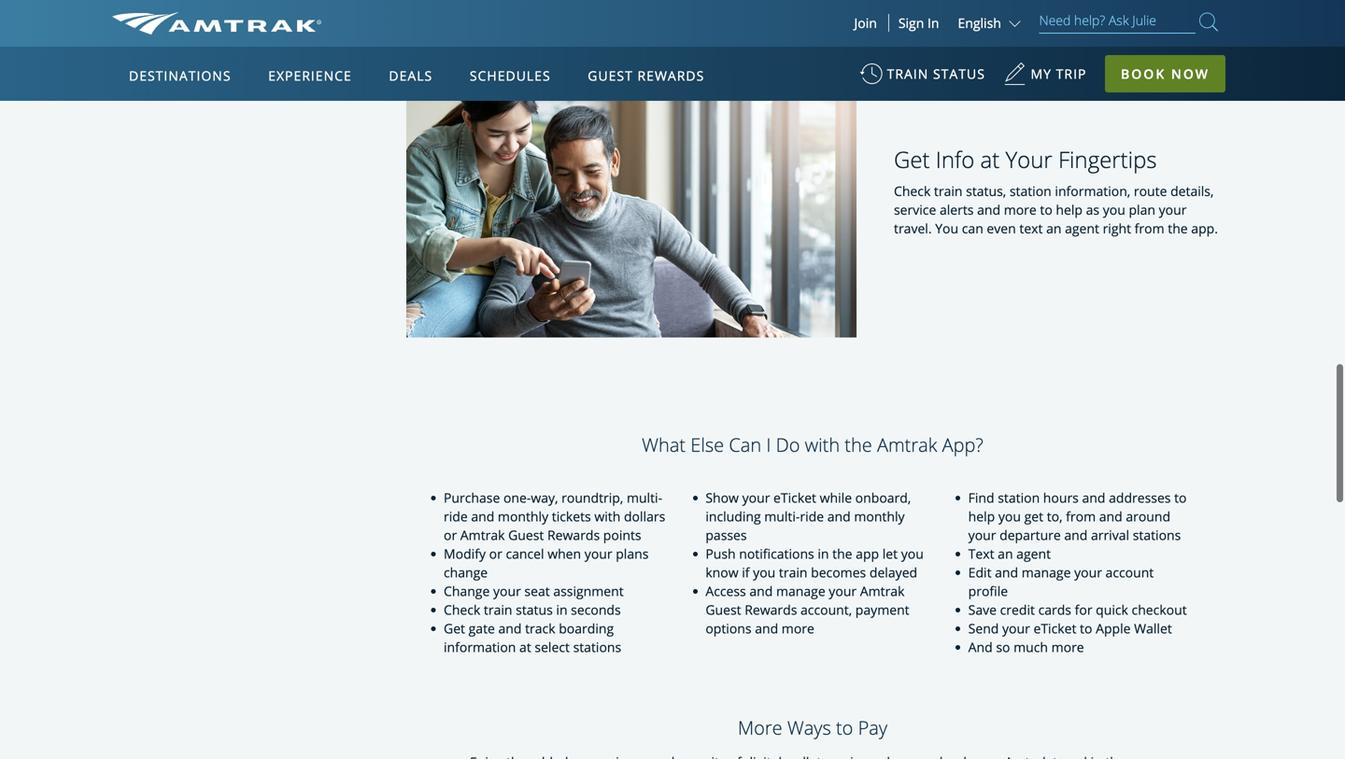 Task type: describe. For each thing, give the bounding box(es) containing it.
plan
[[1129, 201, 1156, 219]]

your up text
[[968, 526, 996, 544]]

plans
[[616, 545, 649, 563]]

and down while at the bottom right of page
[[827, 508, 851, 525]]

hours
[[1043, 489, 1079, 507]]

fingertips
[[1058, 144, 1157, 175]]

passes
[[706, 526, 747, 544]]

guest inside the show your eticket while onboard, including multi-ride and monthly passes push notifications in the app let you know if you train becomes delayed access and manage your amtrak guest rewards account, payment options and more
[[706, 601, 741, 619]]

application inside banner
[[182, 156, 630, 417]]

text
[[968, 545, 994, 563]]

to,
[[1047, 508, 1063, 525]]

you right if
[[753, 564, 776, 582]]

boarding
[[559, 620, 614, 638]]

cancel
[[506, 545, 544, 563]]

around
[[1126, 508, 1171, 525]]

onboard,
[[855, 489, 911, 507]]

0 vertical spatial amtrak
[[877, 432, 937, 458]]

for
[[1075, 601, 1093, 619]]

guest rewards
[[588, 67, 705, 85]]

in
[[928, 14, 939, 32]]

you right let
[[901, 545, 924, 563]]

english
[[958, 14, 1001, 32]]

book now
[[1121, 65, 1210, 83]]

modify
[[444, 545, 486, 563]]

deals
[[389, 67, 433, 85]]

at inside purchase one-way, roundtrip, multi- ride and monthly tickets with dollars or amtrak guest rewards points modify or cancel when your plans change change your seat assignment check train status in seconds get gate and track boarding information at select stations
[[519, 639, 531, 656]]

status,
[[966, 182, 1006, 200]]

join button
[[843, 14, 889, 32]]

ways
[[787, 715, 831, 741]]

your
[[1006, 144, 1053, 175]]

arrival
[[1091, 526, 1129, 544]]

way,
[[531, 489, 558, 507]]

options
[[706, 620, 752, 638]]

when
[[548, 545, 581, 563]]

show your eticket while onboard, including multi-ride and monthly passes push notifications in the app let you know if you train becomes delayed access and manage your amtrak guest rewards account, payment options and more
[[706, 489, 924, 638]]

and right hours
[[1082, 489, 1106, 507]]

banner containing join
[[0, 0, 1345, 431]]

to left pay
[[836, 715, 853, 741]]

even
[[987, 220, 1016, 237]]

guest inside popup button
[[588, 67, 633, 85]]

more
[[738, 715, 783, 741]]

payment
[[855, 601, 910, 619]]

information,
[[1055, 182, 1131, 200]]

and down if
[[750, 582, 773, 600]]

help inside get info at your fingertips check train status, station information, route details, service alerts and more to help as you plan your travel. you can even text an agent right from the app.
[[1056, 201, 1083, 219]]

tickets
[[552, 508, 591, 525]]

pay
[[858, 715, 888, 741]]

in inside purchase one-way, roundtrip, multi- ride and monthly tickets with dollars or amtrak guest rewards points modify or cancel when your plans change change your seat assignment check train status in seconds get gate and track boarding information at select stations
[[556, 601, 568, 619]]

train status link
[[860, 56, 985, 102]]

save
[[968, 601, 997, 619]]

i
[[766, 432, 771, 458]]

change
[[444, 582, 490, 600]]

0 horizontal spatial or
[[444, 526, 457, 544]]

my trip
[[1031, 65, 1087, 83]]

more inside find station hours and addresses to help you get to, from and around your departure and arrival stations text an agent edit and manage your account profile save credit cards for quick checkout send your eticket to apple wallet and so much more
[[1051, 639, 1084, 656]]

an inside find station hours and addresses to help you get to, from and around your departure and arrival stations text an agent edit and manage your account profile save credit cards for quick checkout send your eticket to apple wallet and so much more
[[998, 545, 1013, 563]]

help inside find station hours and addresses to help you get to, from and around your departure and arrival stations text an agent edit and manage your account profile save credit cards for quick checkout send your eticket to apple wallet and so much more
[[968, 508, 995, 525]]

sign
[[899, 14, 924, 32]]

access
[[706, 582, 746, 600]]

monthly inside purchase one-way, roundtrip, multi- ride and monthly tickets with dollars or amtrak guest rewards points modify or cancel when your plans change change your seat assignment check train status in seconds get gate and track boarding information at select stations
[[498, 508, 548, 525]]

an inside get info at your fingertips check train status, station information, route details, service alerts and more to help as you plan your travel. you can even text an agent right from the app.
[[1046, 220, 1062, 237]]

guest inside purchase one-way, roundtrip, multi- ride and monthly tickets with dollars or amtrak guest rewards points modify or cancel when your plans change change your seat assignment check train status in seconds get gate and track boarding information at select stations
[[508, 526, 544, 544]]

right
[[1103, 220, 1131, 237]]

station inside find station hours and addresses to help you get to, from and around your departure and arrival stations text an agent edit and manage your account profile save credit cards for quick checkout send your eticket to apple wallet and so much more
[[998, 489, 1040, 507]]

now
[[1171, 65, 1210, 83]]

your down 'credit'
[[1002, 620, 1030, 638]]

to down for
[[1080, 620, 1092, 638]]

schedules link
[[462, 47, 558, 101]]

sign in
[[899, 14, 939, 32]]

experience button
[[261, 50, 359, 102]]

service
[[894, 201, 936, 219]]

rewards inside the show your eticket while onboard, including multi-ride and monthly passes push notifications in the app let you know if you train becomes delayed access and manage your amtrak guest rewards account, payment options and more
[[745, 601, 797, 619]]

train inside get info at your fingertips check train status, station information, route details, service alerts and more to help as you plan your travel. you can even text an agent right from the app.
[[934, 182, 963, 200]]

your up for
[[1074, 564, 1102, 582]]

rewards inside purchase one-way, roundtrip, multi- ride and monthly tickets with dollars or amtrak guest rewards points modify or cancel when your plans change change your seat assignment check train status in seconds get gate and track boarding information at select stations
[[547, 526, 600, 544]]

and right 'gate' at the left bottom of the page
[[498, 620, 522, 638]]

my trip button
[[1004, 56, 1087, 102]]

book now button
[[1105, 55, 1226, 92]]

manage inside the show your eticket while onboard, including multi-ride and monthly passes push notifications in the app let you know if you train becomes delayed access and manage your amtrak guest rewards account, payment options and more
[[776, 582, 826, 600]]

to inside get info at your fingertips check train status, station information, route details, service alerts and more to help as you plan your travel. you can even text an agent right from the app.
[[1040, 201, 1053, 219]]

track
[[525, 620, 555, 638]]

and left arrival
[[1064, 526, 1088, 544]]

english button
[[958, 14, 1025, 32]]

seconds
[[571, 601, 621, 619]]

in inside the show your eticket while onboard, including multi-ride and monthly passes push notifications in the app let you know if you train becomes delayed access and manage your amtrak guest rewards account, payment options and more
[[818, 545, 829, 563]]

1 vertical spatial the
[[845, 432, 872, 458]]

from inside find station hours and addresses to help you get to, from and around your departure and arrival stations text an agent edit and manage your account profile save credit cards for quick checkout send your eticket to apple wallet and so much more
[[1066, 508, 1096, 525]]

info
[[936, 144, 975, 175]]

amtrak inside the show your eticket while onboard, including multi-ride and monthly passes push notifications in the app let you know if you train becomes delayed access and manage your amtrak guest rewards account, payment options and more
[[860, 582, 905, 600]]

details,
[[1171, 182, 1214, 200]]

and right "options"
[[755, 620, 778, 638]]

at inside get info at your fingertips check train status, station information, route details, service alerts and more to help as you plan your travel. you can even text an agent right from the app.
[[980, 144, 1000, 175]]

agent inside get info at your fingertips check train status, station information, route details, service alerts and more to help as you plan your travel. you can even text an agent right from the app.
[[1065, 220, 1099, 237]]

route
[[1134, 182, 1167, 200]]

rewards inside the guest rewards popup button
[[638, 67, 705, 85]]

experience
[[268, 67, 352, 85]]

becomes
[[811, 564, 866, 582]]

more inside get info at your fingertips check train status, station information, route details, service alerts and more to help as you plan your travel. you can even text an agent right from the app.
[[1004, 201, 1037, 219]]

join
[[854, 14, 877, 32]]

train inside purchase one-way, roundtrip, multi- ride and monthly tickets with dollars or amtrak guest rewards points modify or cancel when your plans change change your seat assignment check train status in seconds get gate and track boarding information at select stations
[[484, 601, 512, 619]]

check inside purchase one-way, roundtrip, multi- ride and monthly tickets with dollars or amtrak guest rewards points modify or cancel when your plans change change your seat assignment check train status in seconds get gate and track boarding information at select stations
[[444, 601, 480, 619]]

profile
[[968, 582, 1008, 600]]

you inside get info at your fingertips check train status, station information, route details, service alerts and more to help as you plan your travel. you can even text an agent right from the app.
[[1103, 201, 1126, 219]]

alerts
[[940, 201, 974, 219]]

ride inside purchase one-way, roundtrip, multi- ride and monthly tickets with dollars or amtrak guest rewards points modify or cancel when your plans change change your seat assignment check train status in seconds get gate and track boarding information at select stations
[[444, 508, 468, 525]]



Task type: locate. For each thing, give the bounding box(es) containing it.
1 vertical spatial with
[[594, 508, 621, 525]]

ride down while at the bottom right of page
[[800, 508, 824, 525]]

you up "right"
[[1103, 201, 1126, 219]]

0 horizontal spatial eticket
[[774, 489, 816, 507]]

stations inside find station hours and addresses to help you get to, from and around your departure and arrival stations text an agent edit and manage your account profile save credit cards for quick checkout send your eticket to apple wallet and so much more
[[1133, 526, 1181, 544]]

train up alerts
[[934, 182, 963, 200]]

1 vertical spatial amtrak
[[460, 526, 505, 544]]

help
[[1056, 201, 1083, 219], [968, 508, 995, 525]]

dollars
[[624, 508, 665, 525]]

1 horizontal spatial an
[[1046, 220, 1062, 237]]

account
[[1106, 564, 1154, 582]]

multi- inside the show your eticket while onboard, including multi-ride and monthly passes push notifications in the app let you know if you train becomes delayed access and manage your amtrak guest rewards account, payment options and more
[[764, 508, 800, 525]]

1 horizontal spatial train
[[779, 564, 808, 582]]

1 horizontal spatial check
[[894, 182, 931, 200]]

and up arrival
[[1099, 508, 1123, 525]]

with up points
[[594, 508, 621, 525]]

0 vertical spatial check
[[894, 182, 931, 200]]

1 horizontal spatial more
[[1004, 201, 1037, 219]]

eticket inside the show your eticket while onboard, including multi-ride and monthly passes push notifications in the app let you know if you train becomes delayed access and manage your amtrak guest rewards account, payment options and more
[[774, 489, 816, 507]]

addresses
[[1109, 489, 1171, 507]]

and down status,
[[977, 201, 1001, 219]]

to right addresses
[[1174, 489, 1187, 507]]

amtrak left app?
[[877, 432, 937, 458]]

get info at your fingertips check train status, station information, route details, service alerts and more to help as you plan your travel. you can even text an agent right from the app.
[[894, 144, 1218, 237]]

get left 'gate' at the left bottom of the page
[[444, 620, 465, 638]]

1 horizontal spatial in
[[818, 545, 829, 563]]

0 vertical spatial train
[[934, 182, 963, 200]]

1 vertical spatial from
[[1066, 508, 1096, 525]]

0 vertical spatial eticket
[[774, 489, 816, 507]]

schedules
[[470, 67, 551, 85]]

edit
[[968, 564, 992, 582]]

or left cancel
[[489, 545, 502, 563]]

your left the seat
[[493, 582, 521, 600]]

apple
[[1096, 620, 1131, 638]]

while
[[820, 489, 852, 507]]

status
[[933, 65, 985, 83]]

agent inside find station hours and addresses to help you get to, from and around your departure and arrival stations text an agent edit and manage your account profile save credit cards for quick checkout send your eticket to apple wallet and so much more
[[1017, 545, 1051, 563]]

the left app.
[[1168, 220, 1188, 237]]

in up becomes
[[818, 545, 829, 563]]

1 horizontal spatial agent
[[1065, 220, 1099, 237]]

0 vertical spatial guest
[[588, 67, 633, 85]]

train inside the show your eticket while onboard, including multi-ride and monthly passes push notifications in the app let you know if you train becomes delayed access and manage your amtrak guest rewards account, payment options and more
[[779, 564, 808, 582]]

station down your
[[1010, 182, 1052, 200]]

0 horizontal spatial check
[[444, 601, 480, 619]]

with
[[805, 432, 840, 458], [594, 508, 621, 525]]

0 horizontal spatial manage
[[776, 582, 826, 600]]

search icon image
[[1199, 9, 1218, 35]]

your inside get info at your fingertips check train status, station information, route details, service alerts and more to help as you plan your travel. you can even text an agent right from the app.
[[1159, 201, 1187, 219]]

0 horizontal spatial ride
[[444, 508, 468, 525]]

0 horizontal spatial multi-
[[627, 489, 662, 507]]

help down find
[[968, 508, 995, 525]]

0 horizontal spatial guest
[[508, 526, 544, 544]]

station inside get info at your fingertips check train status, station information, route details, service alerts and more to help as you plan your travel. you can even text an agent right from the app.
[[1010, 182, 1052, 200]]

stations inside purchase one-way, roundtrip, multi- ride and monthly tickets with dollars or amtrak guest rewards points modify or cancel when your plans change change your seat assignment check train status in seconds get gate and track boarding information at select stations
[[573, 639, 621, 656]]

0 horizontal spatial at
[[519, 639, 531, 656]]

0 horizontal spatial rewards
[[547, 526, 600, 544]]

1 monthly from the left
[[498, 508, 548, 525]]

0 vertical spatial station
[[1010, 182, 1052, 200]]

station up get at the bottom of page
[[998, 489, 1040, 507]]

stations down boarding
[[573, 639, 621, 656]]

0 horizontal spatial in
[[556, 601, 568, 619]]

more ways to pay
[[738, 715, 888, 741]]

multi- up the 'notifications'
[[764, 508, 800, 525]]

0 horizontal spatial help
[[968, 508, 995, 525]]

text
[[1020, 220, 1043, 237]]

2 horizontal spatial train
[[934, 182, 963, 200]]

book
[[1121, 65, 1166, 83]]

or up modify
[[444, 526, 457, 544]]

0 vertical spatial at
[[980, 144, 1000, 175]]

1 vertical spatial multi-
[[764, 508, 800, 525]]

and inside get info at your fingertips check train status, station information, route details, service alerts and more to help as you plan your travel. you can even text an agent right from the app.
[[977, 201, 1001, 219]]

0 vertical spatial manage
[[1022, 564, 1071, 582]]

delayed
[[870, 564, 917, 582]]

you
[[935, 220, 959, 237]]

destinations
[[129, 67, 231, 85]]

you
[[1103, 201, 1126, 219], [998, 508, 1021, 525], [901, 545, 924, 563], [753, 564, 776, 582]]

cards
[[1038, 601, 1071, 619]]

train up 'gate' at the left bottom of the page
[[484, 601, 512, 619]]

2 monthly from the left
[[854, 508, 905, 525]]

1 horizontal spatial manage
[[1022, 564, 1071, 582]]

notifications
[[739, 545, 814, 563]]

more
[[1004, 201, 1037, 219], [782, 620, 814, 638], [1051, 639, 1084, 656]]

0 vertical spatial help
[[1056, 201, 1083, 219]]

multi-
[[627, 489, 662, 507], [764, 508, 800, 525]]

1 vertical spatial help
[[968, 508, 995, 525]]

points
[[603, 526, 641, 544]]

1 vertical spatial stations
[[573, 639, 621, 656]]

1 vertical spatial eticket
[[1034, 620, 1077, 638]]

an
[[1046, 220, 1062, 237], [998, 545, 1013, 563]]

can
[[962, 220, 983, 237]]

1 horizontal spatial guest
[[588, 67, 633, 85]]

multi- inside purchase one-way, roundtrip, multi- ride and monthly tickets with dollars or amtrak guest rewards points modify or cancel when your plans change change your seat assignment check train status in seconds get gate and track boarding information at select stations
[[627, 489, 662, 507]]

more down the 'account,'
[[782, 620, 814, 638]]

do
[[776, 432, 800, 458]]

check down change
[[444, 601, 480, 619]]

my
[[1031, 65, 1052, 83]]

1 horizontal spatial help
[[1056, 201, 1083, 219]]

1 ride from the left
[[444, 508, 468, 525]]

as
[[1086, 201, 1100, 219]]

can
[[729, 432, 762, 458]]

amtrak up modify
[[460, 526, 505, 544]]

2 vertical spatial guest
[[706, 601, 741, 619]]

stations
[[1133, 526, 1181, 544], [573, 639, 621, 656]]

app
[[856, 545, 879, 563]]

from
[[1135, 220, 1165, 237], [1066, 508, 1096, 525]]

0 horizontal spatial agent
[[1017, 545, 1051, 563]]

your
[[1159, 201, 1187, 219], [742, 489, 770, 507], [968, 526, 996, 544], [585, 545, 612, 563], [1074, 564, 1102, 582], [493, 582, 521, 600], [829, 582, 857, 600], [1002, 620, 1030, 638]]

0 horizontal spatial monthly
[[498, 508, 548, 525]]

2 vertical spatial the
[[832, 545, 852, 563]]

the up becomes
[[832, 545, 852, 563]]

check
[[894, 182, 931, 200], [444, 601, 480, 619]]

eticket
[[774, 489, 816, 507], [1034, 620, 1077, 638]]

2 vertical spatial more
[[1051, 639, 1084, 656]]

status
[[516, 601, 553, 619]]

0 horizontal spatial from
[[1066, 508, 1096, 525]]

what
[[642, 432, 686, 458]]

1 vertical spatial at
[[519, 639, 531, 656]]

more right much
[[1051, 639, 1084, 656]]

the inside the show your eticket while onboard, including multi-ride and monthly passes push notifications in the app let you know if you train becomes delayed access and manage your amtrak guest rewards account, payment options and more
[[832, 545, 852, 563]]

your down 'details,'
[[1159, 201, 1187, 219]]

check up 'service'
[[894, 182, 931, 200]]

monthly down one-
[[498, 508, 548, 525]]

2 vertical spatial amtrak
[[860, 582, 905, 600]]

travel.
[[894, 220, 932, 237]]

change
[[444, 564, 488, 582]]

manage inside find station hours and addresses to help you get to, from and around your departure and arrival stations text an agent edit and manage your account profile save credit cards for quick checkout send your eticket to apple wallet and so much more
[[1022, 564, 1071, 582]]

from right the to,
[[1066, 508, 1096, 525]]

know
[[706, 564, 739, 582]]

0 vertical spatial in
[[818, 545, 829, 563]]

purchase
[[444, 489, 500, 507]]

the up while at the bottom right of page
[[845, 432, 872, 458]]

information
[[444, 639, 516, 656]]

credit
[[1000, 601, 1035, 619]]

0 horizontal spatial stations
[[573, 639, 621, 656]]

1 horizontal spatial from
[[1135, 220, 1165, 237]]

train
[[887, 65, 929, 83]]

0 horizontal spatial with
[[594, 508, 621, 525]]

1 horizontal spatial or
[[489, 545, 502, 563]]

eticket down cards
[[1034, 620, 1077, 638]]

0 horizontal spatial train
[[484, 601, 512, 619]]

eticket inside find station hours and addresses to help you get to, from and around your departure and arrival stations text an agent edit and manage your account profile save credit cards for quick checkout send your eticket to apple wallet and so much more
[[1034, 620, 1077, 638]]

application
[[182, 156, 630, 417]]

agent down as on the top right
[[1065, 220, 1099, 237]]

get inside get info at your fingertips check train status, station information, route details, service alerts and more to help as you plan your travel. you can even text an agent right from the app.
[[894, 144, 930, 175]]

your up including
[[742, 489, 770, 507]]

agent down departure
[[1017, 545, 1051, 563]]

at up status,
[[980, 144, 1000, 175]]

seat
[[524, 582, 550, 600]]

get inside purchase one-way, roundtrip, multi- ride and monthly tickets with dollars or amtrak guest rewards points modify or cancel when your plans change change your seat assignment check train status in seconds get gate and track boarding information at select stations
[[444, 620, 465, 638]]

stations down around
[[1133, 526, 1181, 544]]

0 horizontal spatial more
[[782, 620, 814, 638]]

and down purchase
[[471, 508, 494, 525]]

deals button
[[382, 50, 440, 102]]

show
[[706, 489, 739, 507]]

1 horizontal spatial multi-
[[764, 508, 800, 525]]

and
[[968, 639, 993, 656]]

1 vertical spatial or
[[489, 545, 502, 563]]

1 horizontal spatial eticket
[[1034, 620, 1077, 638]]

from inside get info at your fingertips check train status, station information, route details, service alerts and more to help as you plan your travel. you can even text an agent right from the app.
[[1135, 220, 1165, 237]]

manage up the 'account,'
[[776, 582, 826, 600]]

1 vertical spatial in
[[556, 601, 568, 619]]

1 vertical spatial agent
[[1017, 545, 1051, 563]]

1 horizontal spatial ride
[[800, 508, 824, 525]]

agent
[[1065, 220, 1099, 237], [1017, 545, 1051, 563]]

from down 'plan'
[[1135, 220, 1165, 237]]

amtrak inside purchase one-way, roundtrip, multi- ride and monthly tickets with dollars or amtrak guest rewards points modify or cancel when your plans change change your seat assignment check train status in seconds get gate and track boarding information at select stations
[[460, 526, 505, 544]]

you inside find station hours and addresses to help you get to, from and around your departure and arrival stations text an agent edit and manage your account profile save credit cards for quick checkout send your eticket to apple wallet and so much more
[[998, 508, 1021, 525]]

banner
[[0, 0, 1345, 431]]

1 vertical spatial check
[[444, 601, 480, 619]]

checkout
[[1132, 601, 1187, 619]]

2 vertical spatial train
[[484, 601, 512, 619]]

1 vertical spatial manage
[[776, 582, 826, 600]]

2 ride from the left
[[800, 508, 824, 525]]

0 vertical spatial more
[[1004, 201, 1037, 219]]

1 horizontal spatial at
[[980, 144, 1000, 175]]

0 vertical spatial or
[[444, 526, 457, 544]]

get left info
[[894, 144, 930, 175]]

train down the 'notifications'
[[779, 564, 808, 582]]

what else can i do with the amtrak app?
[[642, 432, 984, 458]]

monthly down onboard,
[[854, 508, 905, 525]]

you left get at the bottom of page
[[998, 508, 1021, 525]]

much
[[1014, 639, 1048, 656]]

1 vertical spatial an
[[998, 545, 1013, 563]]

monthly inside the show your eticket while onboard, including multi-ride and monthly passes push notifications in the app let you know if you train becomes delayed access and manage your amtrak guest rewards account, payment options and more
[[854, 508, 905, 525]]

amtrak image
[[112, 12, 322, 35]]

0 vertical spatial agent
[[1065, 220, 1099, 237]]

train status
[[887, 65, 985, 83]]

more inside the show your eticket while onboard, including multi-ride and monthly passes push notifications in the app let you know if you train becomes delayed access and manage your amtrak guest rewards account, payment options and more
[[782, 620, 814, 638]]

0 vertical spatial rewards
[[638, 67, 705, 85]]

app.
[[1191, 220, 1218, 237]]

1 vertical spatial rewards
[[547, 526, 600, 544]]

ride
[[444, 508, 468, 525], [800, 508, 824, 525]]

select
[[535, 639, 570, 656]]

0 vertical spatial an
[[1046, 220, 1062, 237]]

regions map image
[[182, 156, 630, 417]]

rewards
[[638, 67, 705, 85], [547, 526, 600, 544], [745, 601, 797, 619]]

1 horizontal spatial rewards
[[638, 67, 705, 85]]

1 vertical spatial guest
[[508, 526, 544, 544]]

including
[[706, 508, 761, 525]]

2 horizontal spatial rewards
[[745, 601, 797, 619]]

to
[[1040, 201, 1053, 219], [1174, 489, 1187, 507], [1080, 620, 1092, 638], [836, 715, 853, 741]]

1 vertical spatial get
[[444, 620, 465, 638]]

manage up cards
[[1022, 564, 1071, 582]]

1 horizontal spatial monthly
[[854, 508, 905, 525]]

and up profile
[[995, 564, 1018, 582]]

guest
[[588, 67, 633, 85], [508, 526, 544, 544], [706, 601, 741, 619]]

2 horizontal spatial more
[[1051, 639, 1084, 656]]

ride inside the show your eticket while onboard, including multi-ride and monthly passes push notifications in the app let you know if you train becomes delayed access and manage your amtrak guest rewards account, payment options and more
[[800, 508, 824, 525]]

0 horizontal spatial an
[[998, 545, 1013, 563]]

0 vertical spatial from
[[1135, 220, 1165, 237]]

ride down purchase
[[444, 508, 468, 525]]

amtrak up payment
[[860, 582, 905, 600]]

find
[[968, 489, 995, 507]]

1 vertical spatial more
[[782, 620, 814, 638]]

2 vertical spatial rewards
[[745, 601, 797, 619]]

the inside get info at your fingertips check train status, station information, route details, service alerts and more to help as you plan your travel. you can even text an agent right from the app.
[[1168, 220, 1188, 237]]

0 vertical spatial stations
[[1133, 526, 1181, 544]]

more up text
[[1004, 201, 1037, 219]]

1 horizontal spatial with
[[805, 432, 840, 458]]

1 vertical spatial train
[[779, 564, 808, 582]]

with inside purchase one-way, roundtrip, multi- ride and monthly tickets with dollars or amtrak guest rewards points modify or cancel when your plans change change your seat assignment check train status in seconds get gate and track boarding information at select stations
[[594, 508, 621, 525]]

Please enter your search item search field
[[1039, 9, 1196, 34]]

help left as on the top right
[[1056, 201, 1083, 219]]

at down track
[[519, 639, 531, 656]]

0 vertical spatial the
[[1168, 220, 1188, 237]]

so
[[996, 639, 1010, 656]]

1 vertical spatial station
[[998, 489, 1040, 507]]

0 horizontal spatial get
[[444, 620, 465, 638]]

to up text
[[1040, 201, 1053, 219]]

else
[[691, 432, 724, 458]]

one-
[[503, 489, 531, 507]]

multi- up dollars at the bottom of page
[[627, 489, 662, 507]]

1 horizontal spatial stations
[[1133, 526, 1181, 544]]

purchase one-way, roundtrip, multi- ride and monthly tickets with dollars or amtrak guest rewards points modify or cancel when your plans change change your seat assignment check train status in seconds get gate and track boarding information at select stations
[[444, 489, 665, 656]]

push
[[706, 545, 736, 563]]

0 vertical spatial get
[[894, 144, 930, 175]]

check inside get info at your fingertips check train status, station information, route details, service alerts and more to help as you plan your travel. you can even text an agent right from the app.
[[894, 182, 931, 200]]

1 horizontal spatial get
[[894, 144, 930, 175]]

your down becomes
[[829, 582, 857, 600]]

let
[[883, 545, 898, 563]]

2 horizontal spatial guest
[[706, 601, 741, 619]]

0 vertical spatial with
[[805, 432, 840, 458]]

with right do
[[805, 432, 840, 458]]

roundtrip,
[[562, 489, 623, 507]]

account,
[[801, 601, 852, 619]]

in right status
[[556, 601, 568, 619]]

0 vertical spatial multi-
[[627, 489, 662, 507]]

get
[[1024, 508, 1044, 525]]

your down points
[[585, 545, 612, 563]]

train
[[934, 182, 963, 200], [779, 564, 808, 582], [484, 601, 512, 619]]

find station hours and addresses to help you get to, from and around your departure and arrival stations text an agent edit and manage your account profile save credit cards for quick checkout send your eticket to apple wallet and so much more
[[968, 489, 1187, 656]]

eticket left while at the bottom right of page
[[774, 489, 816, 507]]



Task type: vqa. For each thing, say whether or not it's contained in the screenshot.
'JAN'
no



